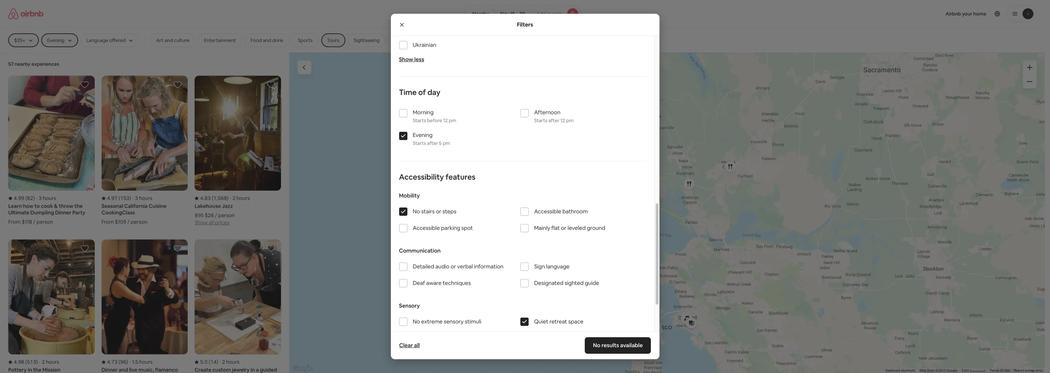 Task type: locate. For each thing, give the bounding box(es) containing it.
· inside lakehouse jazz group
[[230, 195, 231, 202]]

(96)
[[119, 359, 128, 366]]

4.97 (153)
[[107, 195, 131, 202]]

· 2 hours up jazz
[[230, 195, 250, 202]]

person down dumpling
[[37, 219, 53, 225]]

add to wishlist image
[[174, 81, 182, 89], [267, 81, 275, 89]]

add to wishlist image inside dinner and live music, flamenco fusion in a former speakeasy group
[[174, 245, 182, 253]]

1.5
[[132, 359, 138, 366]]

5 inside evening starts after 5 pm
[[439, 140, 442, 146]]

1 horizontal spatial show
[[399, 56, 413, 63]]

terms of use link
[[990, 369, 1011, 373]]

person inside seasonal california cuisine cookingclass from $109 / person
[[131, 219, 147, 225]]

· 3 hours inside the seasonal california cuisine cookingclass group
[[133, 195, 152, 202]]

2 12 from the left
[[561, 118, 566, 124]]

· 3 hours inside learn how to cook & throw the ultimate dumpling dinner party group
[[36, 195, 56, 202]]

· for (96)
[[129, 359, 131, 366]]

2 for 4.83 (1,568)
[[233, 195, 236, 202]]

add to wishlist image inside create custom jewelry in a guided workshop group
[[267, 245, 275, 253]]

hours up california
[[139, 195, 152, 202]]

space
[[569, 318, 584, 326]]

1 horizontal spatial from
[[102, 219, 114, 225]]

$35
[[195, 212, 204, 219]]

2 3 from the left
[[135, 195, 138, 202]]

nearby
[[15, 61, 30, 67]]

2 from from the left
[[102, 219, 114, 225]]

/ right $28
[[215, 212, 217, 219]]

designated
[[535, 280, 564, 287]]

0 horizontal spatial accessible
[[413, 225, 440, 232]]

hours inside learn how to cook & throw the ultimate dumpling dinner party group
[[43, 195, 56, 202]]

no left the stairs
[[413, 208, 420, 215]]

starts inside morning starts before 12 pm
[[413, 118, 426, 124]]

hours up cook
[[43, 195, 56, 202]]

(14)
[[209, 359, 218, 366]]

· for (153)
[[133, 195, 134, 202]]

2 inside create custom jewelry in a guided workshop group
[[222, 359, 225, 366]]

pm inside the afternoon starts after 12 pm
[[567, 118, 574, 124]]

after down evening
[[427, 140, 438, 146]]

1 horizontal spatial 2
[[222, 359, 225, 366]]

0 vertical spatial show
[[399, 56, 413, 63]]

features
[[446, 172, 476, 182]]

add to wishlist image for 4.73 (96)
[[174, 245, 182, 253]]

filters dialog
[[391, 0, 660, 374]]

1 vertical spatial show
[[195, 220, 208, 226]]

· 3 hours up cook
[[36, 195, 56, 202]]

1 12 from the left
[[443, 118, 448, 124]]

1 horizontal spatial /
[[127, 219, 130, 225]]

lakehouse jazz $35 $28 / person show all prices
[[195, 203, 235, 226]]

/ inside lakehouse jazz $35 $28 / person show all prices
[[215, 212, 217, 219]]

· inside pottery in the mission group
[[39, 359, 40, 366]]

2 right the (513) on the bottom left of the page
[[42, 359, 45, 366]]

of left "day" at the top of page
[[419, 88, 426, 97]]

1 vertical spatial or
[[561, 225, 567, 232]]

show left less
[[399, 56, 413, 63]]

or right the stairs
[[436, 208, 442, 215]]

add to wishlist image inside learn how to cook & throw the ultimate dumpling dinner party group
[[81, 81, 89, 89]]

2 vertical spatial or
[[451, 263, 456, 271]]

all
[[209, 220, 214, 226], [414, 342, 420, 349]]

$28
[[205, 212, 214, 219]]

0 horizontal spatial from
[[8, 219, 21, 225]]

accessible parking spot
[[413, 225, 473, 232]]

add to wishlist image inside pottery in the mission group
[[81, 245, 89, 253]]

/ right $109
[[127, 219, 130, 225]]

· 2 hours
[[230, 195, 250, 202], [39, 359, 59, 366], [220, 359, 240, 366]]

· 2 hours inside lakehouse jazz group
[[230, 195, 250, 202]]

pm for morning
[[449, 118, 457, 124]]

1 vertical spatial all
[[414, 342, 420, 349]]

terms of use
[[990, 369, 1011, 373]]

1 vertical spatial after
[[427, 140, 438, 146]]

flat
[[552, 225, 560, 232]]

cook
[[41, 203, 53, 210]]

of left use
[[1001, 369, 1004, 373]]

1 horizontal spatial add to wishlist image
[[267, 81, 275, 89]]

pm inside morning starts before 12 pm
[[449, 118, 457, 124]]

1 vertical spatial 5
[[962, 369, 964, 373]]

0 vertical spatial all
[[209, 220, 214, 226]]

· inside learn how to cook & throw the ultimate dumpling dinner party group
[[36, 195, 37, 202]]

sports
[[298, 37, 313, 43]]

1 horizontal spatial 12
[[561, 118, 566, 124]]

5 down before
[[439, 140, 442, 146]]

12 for afternoon
[[561, 118, 566, 124]]

of inside the filters dialog
[[419, 88, 426, 97]]

1 vertical spatial no
[[413, 318, 420, 326]]

after down afternoon
[[549, 118, 560, 124]]

1 and from the left
[[165, 37, 173, 43]]

or right audio
[[451, 263, 456, 271]]

starts down morning on the top
[[413, 118, 426, 124]]

· inside the seasonal california cuisine cookingclass group
[[133, 195, 134, 202]]

nov 15 – 30
[[501, 11, 526, 17]]

pm inside evening starts after 5 pm
[[443, 140, 450, 146]]

parking
[[441, 225, 461, 232]]

show down $35
[[195, 220, 208, 226]]

3 up the to
[[39, 195, 42, 202]]

starts inside evening starts after 5 pm
[[413, 140, 426, 146]]

1 vertical spatial accessible
[[413, 225, 440, 232]]

2 right (14)
[[222, 359, 225, 366]]

2 horizontal spatial or
[[561, 225, 567, 232]]

0 horizontal spatial 2
[[42, 359, 45, 366]]

after inside evening starts after 5 pm
[[427, 140, 438, 146]]

clear all button
[[396, 339, 423, 353]]

km
[[965, 369, 970, 373]]

how
[[23, 203, 33, 210]]

5 km button
[[960, 369, 988, 374]]

starts for morning
[[413, 118, 426, 124]]

Nature and outdoors button
[[422, 33, 480, 47]]

hours inside create custom jewelry in a guided workshop group
[[226, 359, 240, 366]]

2 horizontal spatial person
[[218, 212, 235, 219]]

12 right before
[[443, 118, 448, 124]]

add guests button
[[531, 6, 582, 22]]

1 from from the left
[[8, 219, 21, 225]]

(82)
[[25, 195, 35, 202]]

dinner and live music, flamenco fusion in a former speakeasy group
[[102, 240, 188, 374]]

from inside learn how to cook & throw the ultimate dumpling dinner party from $118 / person
[[8, 219, 21, 225]]

quiet retreat space
[[535, 318, 584, 326]]

1 · 3 hours from the left
[[36, 195, 56, 202]]

2 horizontal spatial 2
[[233, 195, 236, 202]]

0 horizontal spatial 3
[[39, 195, 42, 202]]

starts for evening
[[413, 140, 426, 146]]

aware
[[426, 280, 442, 287]]

0 vertical spatial of
[[419, 88, 426, 97]]

hours right (14)
[[226, 359, 240, 366]]

4.73
[[107, 359, 117, 366]]

2 and from the left
[[263, 37, 271, 43]]

1 horizontal spatial or
[[451, 263, 456, 271]]

5 inside 'button'
[[962, 369, 964, 373]]

from left $109
[[102, 219, 114, 225]]

0 horizontal spatial 5
[[439, 140, 442, 146]]

audio
[[436, 263, 450, 271]]

2 inside lakehouse jazz group
[[233, 195, 236, 202]]

detailed
[[413, 263, 435, 271]]

deaf aware techniques
[[413, 280, 471, 287]]

all down $28
[[209, 220, 214, 226]]

1 horizontal spatial accessible
[[535, 208, 562, 215]]

1 add to wishlist image from the left
[[174, 81, 182, 89]]

2 add to wishlist image from the left
[[267, 81, 275, 89]]

1 horizontal spatial 3
[[135, 195, 138, 202]]

2 vertical spatial no
[[594, 342, 601, 349]]

hours for 4.98 (513)
[[46, 359, 59, 366]]

accessibility
[[399, 172, 444, 182]]

3 and from the left
[[445, 37, 453, 43]]

the
[[74, 203, 83, 210]]

all right clear at the bottom left
[[414, 342, 420, 349]]

0 horizontal spatial add to wishlist image
[[174, 81, 182, 89]]

person down california
[[131, 219, 147, 225]]

· 3 hours up california
[[133, 195, 152, 202]]

hours right "1.5"
[[139, 359, 153, 366]]

5
[[439, 140, 442, 146], [962, 369, 964, 373]]

1 horizontal spatial person
[[131, 219, 147, 225]]

and right nature
[[445, 37, 453, 43]]

· 2 hours inside pottery in the mission group
[[39, 359, 59, 366]]

no for no results available
[[594, 342, 601, 349]]

3 inside the seasonal california cuisine cookingclass group
[[135, 195, 138, 202]]

3 inside learn how to cook & throw the ultimate dumpling dinner party group
[[39, 195, 42, 202]]

Entertainment button
[[198, 33, 242, 47]]

information
[[474, 263, 504, 271]]

add to wishlist image
[[81, 81, 89, 89], [81, 245, 89, 253], [174, 245, 182, 253], [267, 245, 275, 253]]

add to wishlist image for 2 hours
[[267, 81, 275, 89]]

and inside button
[[445, 37, 453, 43]]

accessible up 'mainly'
[[535, 208, 562, 215]]

sighted
[[565, 280, 584, 287]]

prices
[[215, 220, 230, 226]]

or for leveled
[[561, 225, 567, 232]]

· 2 hours inside create custom jewelry in a guided workshop group
[[220, 359, 240, 366]]

hours right (1,568)
[[237, 195, 250, 202]]

nearby button
[[464, 6, 495, 22]]

· right (14)
[[220, 359, 221, 366]]

lakehouse jazz group
[[195, 76, 281, 226]]

hours inside dinner and live music, flamenco fusion in a former speakeasy group
[[139, 359, 153, 366]]

1 vertical spatial of
[[1001, 369, 1004, 373]]

party
[[72, 210, 85, 216]]

1 horizontal spatial all
[[414, 342, 420, 349]]

12 inside morning starts before 12 pm
[[443, 118, 448, 124]]

3 for 4.97 (153)
[[135, 195, 138, 202]]

no for no extreme sensory stimuli
[[413, 318, 420, 326]]

2 inside pottery in the mission group
[[42, 359, 45, 366]]

0 horizontal spatial and
[[165, 37, 173, 43]]

2
[[233, 195, 236, 202], [42, 359, 45, 366], [222, 359, 225, 366]]

clear all
[[399, 342, 420, 349]]

0 horizontal spatial all
[[209, 220, 214, 226]]

accessible down the stairs
[[413, 225, 440, 232]]

extreme
[[421, 318, 443, 326]]

Art and culture button
[[150, 33, 195, 47]]

starts down afternoon
[[535, 118, 548, 124]]

or for verbal
[[451, 263, 456, 271]]

0 horizontal spatial show
[[195, 220, 208, 226]]

accessible for accessible parking spot
[[413, 225, 440, 232]]

0 horizontal spatial of
[[419, 88, 426, 97]]

$118
[[22, 219, 32, 225]]

hours for 4.73 (96)
[[139, 359, 153, 366]]

person up prices
[[218, 212, 235, 219]]

verbal
[[458, 263, 473, 271]]

· right the (513) on the bottom left of the page
[[39, 359, 40, 366]]

starts
[[413, 118, 426, 124], [535, 118, 548, 124], [413, 140, 426, 146]]

google image
[[291, 365, 314, 374]]

person
[[218, 212, 235, 219], [37, 219, 53, 225], [131, 219, 147, 225]]

hours inside lakehouse jazz group
[[237, 195, 250, 202]]

1 horizontal spatial · 3 hours
[[133, 195, 152, 202]]

· for (513)
[[39, 359, 40, 366]]

person inside learn how to cook & throw the ultimate dumpling dinner party from $118 / person
[[37, 219, 53, 225]]

/ right '$118'
[[33, 219, 35, 225]]

1 horizontal spatial of
[[1001, 369, 1004, 373]]

/
[[215, 212, 217, 219], [33, 219, 35, 225], [127, 219, 130, 225]]

and left drink on the left top
[[263, 37, 271, 43]]

and inside "button"
[[263, 37, 271, 43]]

0 vertical spatial or
[[436, 208, 442, 215]]

· up jazz
[[230, 195, 231, 202]]

12 inside the afternoon starts after 12 pm
[[561, 118, 566, 124]]

and
[[165, 37, 173, 43], [263, 37, 271, 43], [445, 37, 453, 43]]

12 down afternoon
[[561, 118, 566, 124]]

nov
[[501, 11, 510, 17]]

leveled
[[568, 225, 586, 232]]

and inside button
[[165, 37, 173, 43]]

· inside create custom jewelry in a guided workshop group
[[220, 359, 221, 366]]

profile element
[[590, 0, 1037, 28]]

0 horizontal spatial 12
[[443, 118, 448, 124]]

experiences
[[31, 61, 59, 67]]

add to wishlist image for 4.99 (82)
[[81, 81, 89, 89]]

2 · 3 hours from the left
[[133, 195, 152, 202]]

after for evening
[[427, 140, 438, 146]]

4.98 (513)
[[14, 359, 38, 366]]

1 3 from the left
[[39, 195, 42, 202]]

4.99
[[14, 195, 24, 202]]

· inside dinner and live music, flamenco fusion in a former speakeasy group
[[129, 359, 131, 366]]

· 2 hours right the (513) on the bottom left of the page
[[39, 359, 59, 366]]

detailed audio or verbal information
[[413, 263, 504, 271]]

all inside "button"
[[414, 342, 420, 349]]

sensory
[[444, 318, 464, 326]]

use
[[1005, 369, 1011, 373]]

2 for 4.98 (513)
[[42, 359, 45, 366]]

0 vertical spatial accessible
[[535, 208, 562, 215]]

no left results at bottom right
[[594, 342, 601, 349]]

0 vertical spatial no
[[413, 208, 420, 215]]

· 2 hours right (14)
[[220, 359, 240, 366]]

starts down evening
[[413, 140, 426, 146]]

show
[[399, 56, 413, 63], [195, 220, 208, 226]]

Food and drink button
[[245, 33, 290, 47]]

show less
[[399, 56, 424, 63]]

all inside lakehouse jazz $35 $28 / person show all prices
[[209, 220, 214, 226]]

0 horizontal spatial person
[[37, 219, 53, 225]]

create custom jewelry in a guided workshop group
[[195, 240, 281, 374]]

3 up california
[[135, 195, 138, 202]]

0 horizontal spatial or
[[436, 208, 442, 215]]

and right the art
[[165, 37, 173, 43]]

0 vertical spatial 5
[[439, 140, 442, 146]]

accessible bathroom
[[535, 208, 588, 215]]

1 horizontal spatial and
[[263, 37, 271, 43]]

communication
[[399, 247, 441, 255]]

or right flat
[[561, 225, 567, 232]]

guests
[[547, 11, 562, 17]]

cuisine
[[149, 203, 167, 210]]

1 horizontal spatial 5
[[962, 369, 964, 373]]

0 vertical spatial after
[[549, 118, 560, 124]]

None search field
[[464, 6, 582, 22]]

· 3 hours
[[36, 195, 56, 202], [133, 195, 152, 202]]

data
[[928, 369, 935, 373]]

0 horizontal spatial /
[[33, 219, 35, 225]]

starts inside the afternoon starts after 12 pm
[[535, 118, 548, 124]]

art and culture
[[156, 37, 190, 43]]

mobility
[[399, 192, 420, 200]]

pm for afternoon
[[567, 118, 574, 124]]

· 1.5 hours
[[129, 359, 153, 366]]

and for art
[[165, 37, 173, 43]]

after inside the afternoon starts after 12 pm
[[549, 118, 560, 124]]

add guests
[[537, 11, 562, 17]]

5 left the 'km' at the right bottom of the page
[[962, 369, 964, 373]]

0 horizontal spatial · 3 hours
[[36, 195, 56, 202]]

and for food
[[263, 37, 271, 43]]

· right (82)
[[36, 195, 37, 202]]

2 horizontal spatial /
[[215, 212, 217, 219]]

4.98 out of 5 average rating,  513 reviews image
[[8, 359, 38, 366]]

1 horizontal spatial after
[[549, 118, 560, 124]]

2 horizontal spatial and
[[445, 37, 453, 43]]

Sightseeing button
[[348, 33, 386, 47]]

add to wishlist image for 4.98 (513)
[[81, 245, 89, 253]]

2 up jazz
[[233, 195, 236, 202]]

dumpling
[[30, 210, 54, 216]]

· 2 hours for 5.0 (14)
[[220, 359, 240, 366]]

(153)
[[119, 195, 131, 202]]

no results available
[[594, 342, 643, 349]]

a
[[1026, 369, 1028, 373]]

add to wishlist image for 5.0 (14)
[[267, 245, 275, 253]]

· left "1.5"
[[129, 359, 131, 366]]

/ inside seasonal california cuisine cookingclass from $109 / person
[[127, 219, 130, 225]]

Sports button
[[292, 33, 319, 47]]

pm
[[449, 118, 457, 124], [567, 118, 574, 124], [443, 140, 450, 146]]

hours inside pottery in the mission group
[[46, 359, 59, 366]]

from down "ultimate"
[[8, 219, 21, 225]]

· right (153)
[[133, 195, 134, 202]]

hours right the (513) on the bottom left of the page
[[46, 359, 59, 366]]

no left extreme
[[413, 318, 420, 326]]

terms
[[990, 369, 1000, 373]]

0 horizontal spatial after
[[427, 140, 438, 146]]

hours inside the seasonal california cuisine cookingclass group
[[139, 195, 152, 202]]

techniques
[[443, 280, 471, 287]]

4.83
[[200, 195, 211, 202]]



Task type: describe. For each thing, give the bounding box(es) containing it.
4.99 (82)
[[14, 195, 35, 202]]

seasonal
[[102, 203, 123, 210]]

lakehouse
[[195, 203, 221, 210]]

seasonal california cuisine cookingclass group
[[102, 76, 188, 225]]

seasonal california cuisine cookingclass from $109 / person
[[102, 203, 167, 225]]

none search field containing nearby
[[464, 6, 582, 22]]

after for afternoon
[[549, 118, 560, 124]]

report a map error link
[[1015, 369, 1044, 373]]

wellness
[[394, 37, 414, 43]]

time of day
[[399, 88, 441, 97]]

nearby
[[473, 11, 489, 17]]

zoom out image
[[1028, 79, 1033, 84]]

5.0 (14)
[[200, 359, 218, 366]]

of for terms
[[1001, 369, 1004, 373]]

morning starts before 12 pm
[[413, 109, 457, 124]]

to
[[34, 203, 40, 210]]

hours for 4.97 (153)
[[139, 195, 152, 202]]

nature and outdoors
[[428, 37, 474, 43]]

5.0
[[200, 359, 208, 366]]

Wellness button
[[389, 33, 420, 47]]

zoom in image
[[1028, 65, 1033, 70]]

results
[[602, 342, 620, 349]]

57 nearby experiences
[[8, 61, 59, 67]]

4.97 out of 5 average rating,  153 reviews image
[[102, 195, 131, 202]]

less
[[415, 56, 424, 63]]

afternoon
[[535, 109, 561, 116]]

keyboard shortcuts button
[[886, 369, 916, 374]]

show inside lakehouse jazz $35 $28 / person show all prices
[[195, 220, 208, 226]]

show less button
[[399, 56, 424, 63]]

· 3 hours for to
[[36, 195, 56, 202]]

· 2 hours for 4.83 (1,568)
[[230, 195, 250, 202]]

report
[[1015, 369, 1025, 373]]

12 for morning
[[443, 118, 448, 124]]

learn how to cook & throw the ultimate dumpling dinner party from $118 / person
[[8, 203, 85, 225]]

pm for evening
[[443, 140, 450, 146]]

of for time
[[419, 88, 426, 97]]

pottery in the mission group
[[8, 240, 95, 374]]

· for (82)
[[36, 195, 37, 202]]

add
[[537, 11, 546, 17]]

3 for 4.99 (82)
[[39, 195, 42, 202]]

show inside the filters dialog
[[399, 56, 413, 63]]

2 for 5.0 (14)
[[222, 359, 225, 366]]

person inside lakehouse jazz $35 $28 / person show all prices
[[218, 212, 235, 219]]

stimuli
[[465, 318, 482, 326]]

time
[[399, 88, 417, 97]]

ukrainian
[[413, 41, 437, 49]]

Tours button
[[321, 33, 345, 47]]

· 3 hours for cuisine
[[133, 195, 152, 202]]

&
[[54, 203, 58, 210]]

food and drink
[[251, 37, 284, 43]]

5.0 out of 5 average rating,  14 reviews image
[[195, 359, 218, 366]]

or for steps
[[436, 208, 442, 215]]

day
[[428, 88, 441, 97]]

4.73 out of 5 average rating,  96 reviews image
[[102, 359, 128, 366]]

hours for 4.83 (1,568)
[[237, 195, 250, 202]]

and for nature
[[445, 37, 453, 43]]

4.98
[[14, 359, 24, 366]]

· for (14)
[[220, 359, 221, 366]]

· 2 hours for 4.98 (513)
[[39, 359, 59, 366]]

error
[[1036, 369, 1044, 373]]

hours for 5.0 (14)
[[226, 359, 240, 366]]

dinner
[[55, 210, 71, 216]]

ground
[[587, 225, 606, 232]]

keyboard shortcuts
[[886, 369, 916, 373]]

available
[[621, 342, 643, 349]]

culture
[[174, 37, 190, 43]]

4.83 out of 5 average rating,  1,568 reviews image
[[195, 195, 229, 202]]

learn
[[8, 203, 22, 210]]

language
[[547, 263, 570, 271]]

keyboard
[[886, 369, 901, 373]]

no results available link
[[585, 338, 652, 354]]

from inside seasonal california cuisine cookingclass from $109 / person
[[102, 219, 114, 225]]

(513)
[[25, 359, 38, 366]]

30
[[520, 11, 526, 17]]

afternoon starts after 12 pm
[[535, 109, 574, 124]]

quiet
[[535, 318, 549, 326]]

· for (1,568)
[[230, 195, 231, 202]]

google
[[947, 369, 958, 373]]

add to wishlist image for 3 hours
[[174, 81, 182, 89]]

accessible for accessible bathroom
[[535, 208, 562, 215]]

bathroom
[[563, 208, 588, 215]]

/ inside learn how to cook & throw the ultimate dumpling dinner party from $118 / person
[[33, 219, 35, 225]]

hours for 4.99 (82)
[[43, 195, 56, 202]]

clear
[[399, 342, 413, 349]]

4.73 (96)
[[107, 359, 128, 366]]

morning
[[413, 109, 434, 116]]

art
[[156, 37, 164, 43]]

deaf
[[413, 280, 425, 287]]

sensory
[[399, 303, 420, 310]]

learn how to cook & throw the ultimate dumpling dinner party group
[[8, 76, 95, 225]]

google map
showing 24 experiences. region
[[290, 52, 1046, 374]]

shortcuts
[[902, 369, 916, 373]]

show all prices button
[[195, 219, 230, 226]]

starts for afternoon
[[535, 118, 548, 124]]

entertainment
[[204, 37, 236, 43]]

nov 15 – 30 button
[[495, 6, 531, 22]]

map
[[920, 369, 927, 373]]

guide
[[585, 280, 600, 287]]

mainly
[[535, 225, 551, 232]]

map
[[1029, 369, 1036, 373]]

filters
[[517, 21, 534, 28]]

food
[[251, 37, 262, 43]]

throw
[[59, 203, 73, 210]]

outdoors
[[454, 37, 474, 43]]

no for no stairs or steps
[[413, 208, 420, 215]]

report a map error
[[1015, 369, 1044, 373]]

jazz
[[222, 203, 233, 210]]

4.99 out of 5 average rating,  82 reviews image
[[8, 195, 35, 202]]



Task type: vqa. For each thing, say whether or not it's contained in the screenshot.
Vineyards
no



